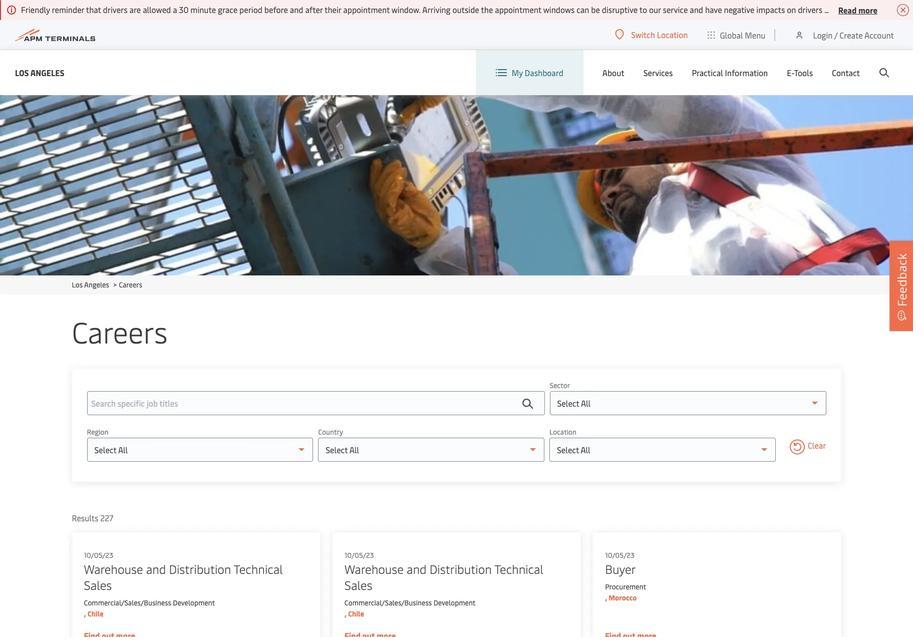 Task type: vqa. For each thing, say whether or not it's contained in the screenshot.
the leftmost or
no



Task type: locate. For each thing, give the bounding box(es) containing it.
careers right >
[[119, 280, 142, 290]]

0 vertical spatial angeles
[[30, 67, 64, 78]]

10/05/23
[[84, 551, 113, 560], [345, 551, 374, 560], [605, 551, 635, 560]]

1 horizontal spatial on
[[864, 4, 873, 15]]

read more button
[[838, 4, 878, 16]]

reminder
[[52, 4, 84, 15]]

clear button
[[790, 439, 826, 456]]

results
[[72, 512, 98, 523]]

appointment
[[343, 4, 390, 15], [495, 4, 541, 15]]

read
[[838, 4, 857, 15]]

0 vertical spatial location
[[657, 29, 688, 40]]

careers down >
[[72, 312, 168, 351]]

chile
[[87, 609, 104, 619], [348, 609, 364, 619]]

0 horizontal spatial development
[[173, 598, 215, 608]]

3 10/05/23 from the left
[[605, 551, 635, 560]]

feedback button
[[890, 241, 913, 331]]

feedback
[[894, 253, 910, 307]]

1 horizontal spatial development
[[434, 598, 476, 608]]

los for los angeles
[[15, 67, 29, 78]]

can
[[577, 4, 589, 15]]

1 horizontal spatial los
[[72, 280, 83, 290]]

0 horizontal spatial warehouse
[[84, 561, 143, 577]]

,
[[605, 593, 607, 603], [84, 609, 86, 619], [345, 609, 347, 619]]

close alert image
[[897, 4, 909, 16]]

contact button
[[832, 50, 860, 95]]

practical information
[[692, 67, 768, 78]]

distribution
[[169, 561, 231, 577], [430, 561, 492, 577]]

angeles for los angeles > careers
[[84, 280, 109, 290]]

outside
[[453, 4, 479, 15]]

about button
[[603, 50, 625, 95]]

window.
[[392, 4, 421, 15]]

0 horizontal spatial technical
[[234, 561, 283, 577]]

negative
[[724, 4, 755, 15]]

the
[[481, 4, 493, 15]]

login / create account
[[813, 29, 894, 40]]

10/05/23 warehouse and distribution technical sales commercial/sales/business development , chile
[[84, 551, 283, 619], [345, 551, 544, 619]]

1 horizontal spatial 10/05/23
[[345, 551, 374, 560]]

login / create account link
[[795, 20, 894, 50]]

1 horizontal spatial 10/05/23 warehouse and distribution technical sales commercial/sales/business development , chile
[[345, 551, 544, 619]]

results 227
[[72, 512, 113, 523]]

who
[[825, 4, 840, 15]]

0 horizontal spatial distribution
[[169, 561, 231, 577]]

1 vertical spatial angeles
[[84, 280, 109, 290]]

0 horizontal spatial on
[[787, 4, 796, 15]]

more
[[859, 4, 878, 15]]

on right impacts
[[787, 4, 796, 15]]

friendly
[[21, 4, 50, 15]]

0 horizontal spatial chile
[[87, 609, 104, 619]]

los inside 'los angeles' link
[[15, 67, 29, 78]]

0 vertical spatial careers
[[119, 280, 142, 290]]

after
[[305, 4, 323, 15]]

sales
[[84, 577, 112, 593], [345, 577, 372, 593]]

location down sector at the right
[[550, 427, 577, 437]]

0 vertical spatial los angeles link
[[15, 66, 64, 79]]

create
[[840, 29, 863, 40]]

227
[[100, 512, 113, 523]]

0 vertical spatial los
[[15, 67, 29, 78]]

los angeles > careers
[[72, 280, 142, 290]]

30
[[179, 4, 189, 15]]

my
[[512, 67, 523, 78]]

1 horizontal spatial chile
[[348, 609, 364, 619]]

information
[[725, 67, 768, 78]]

commercial/sales/business
[[84, 598, 171, 608], [345, 598, 432, 608]]

warehouse
[[84, 561, 143, 577], [345, 561, 404, 577]]

login
[[813, 29, 833, 40]]

e-tools button
[[787, 50, 813, 95]]

drivers
[[103, 4, 128, 15], [798, 4, 823, 15]]

1 vertical spatial los angeles link
[[72, 280, 109, 290]]

1 vertical spatial location
[[550, 427, 577, 437]]

1 horizontal spatial appointment
[[495, 4, 541, 15]]

1 horizontal spatial los angeles link
[[72, 280, 109, 290]]

appointment right the
[[495, 4, 541, 15]]

0 horizontal spatial commercial/sales/business
[[84, 598, 171, 608]]

0 horizontal spatial angeles
[[30, 67, 64, 78]]

1 drivers from the left
[[103, 4, 128, 15]]

technical
[[234, 561, 283, 577], [494, 561, 544, 577]]

our
[[649, 4, 661, 15]]

0 horizontal spatial appointment
[[343, 4, 390, 15]]

1 horizontal spatial warehouse
[[345, 561, 404, 577]]

los angeles link
[[15, 66, 64, 79], [72, 280, 109, 290]]

development
[[173, 598, 215, 608], [434, 598, 476, 608]]

0 horizontal spatial los angeles link
[[15, 66, 64, 79]]

and
[[290, 4, 303, 15], [690, 4, 703, 15], [146, 561, 166, 577], [407, 561, 427, 577]]

2 development from the left
[[434, 598, 476, 608]]

1 horizontal spatial sales
[[345, 577, 372, 593]]

los angeles
[[15, 67, 64, 78]]

1 appointment from the left
[[343, 4, 390, 15]]

angeles
[[30, 67, 64, 78], [84, 280, 109, 290]]

global menu button
[[698, 20, 776, 50]]

0 horizontal spatial location
[[550, 427, 577, 437]]

2 sales from the left
[[345, 577, 372, 593]]

1 horizontal spatial technical
[[494, 561, 544, 577]]

2 technical from the left
[[494, 561, 544, 577]]

appointment right their
[[343, 4, 390, 15]]

practical information button
[[692, 50, 768, 95]]

drivers left who
[[798, 4, 823, 15]]

grace
[[218, 4, 238, 15]]

2 appointment from the left
[[495, 4, 541, 15]]

0 horizontal spatial drivers
[[103, 4, 128, 15]]

0 horizontal spatial los
[[15, 67, 29, 78]]

1 chile from the left
[[87, 609, 104, 619]]

0 horizontal spatial 10/05/23 warehouse and distribution technical sales commercial/sales/business development , chile
[[84, 551, 283, 619]]

0 horizontal spatial sales
[[84, 577, 112, 593]]

disruptive
[[602, 4, 638, 15]]

1 horizontal spatial location
[[657, 29, 688, 40]]

that
[[86, 4, 101, 15]]

1 horizontal spatial commercial/sales/business
[[345, 598, 432, 608]]

1 horizontal spatial drivers
[[798, 4, 823, 15]]

global
[[720, 29, 743, 40]]

1 warehouse from the left
[[84, 561, 143, 577]]

location down service
[[657, 29, 688, 40]]

1 horizontal spatial angeles
[[84, 280, 109, 290]]

sector
[[550, 381, 570, 390]]

location
[[657, 29, 688, 40], [550, 427, 577, 437]]

1 horizontal spatial distribution
[[430, 561, 492, 577]]

1 vertical spatial los
[[72, 280, 83, 290]]

switch
[[631, 29, 655, 40]]

on left time.
[[864, 4, 873, 15]]

0 horizontal spatial 10/05/23
[[84, 551, 113, 560]]

contact
[[832, 67, 860, 78]]

on
[[787, 4, 796, 15], [864, 4, 873, 15]]

2 distribution from the left
[[430, 561, 492, 577]]

my dashboard
[[512, 67, 563, 78]]

2 horizontal spatial ,
[[605, 593, 607, 603]]

before
[[264, 4, 288, 15]]

1 technical from the left
[[234, 561, 283, 577]]

careers
[[119, 280, 142, 290], [72, 312, 168, 351]]

2 horizontal spatial 10/05/23
[[605, 551, 635, 560]]

drivers left are
[[103, 4, 128, 15]]

arrive
[[842, 4, 862, 15]]

windows
[[543, 4, 575, 15]]

arriving
[[422, 4, 451, 15]]

angeles inside 'los angeles' link
[[30, 67, 64, 78]]



Task type: describe. For each thing, give the bounding box(es) containing it.
region
[[87, 427, 108, 437]]

menu
[[745, 29, 766, 40]]

/
[[834, 29, 838, 40]]

1 sales from the left
[[84, 577, 112, 593]]

have
[[705, 4, 722, 15]]

dashboard
[[525, 67, 563, 78]]

procurement
[[605, 582, 646, 592]]

global menu
[[720, 29, 766, 40]]

clear
[[808, 439, 826, 450]]

time.
[[875, 4, 893, 15]]

angeles for los angeles
[[30, 67, 64, 78]]

services
[[644, 67, 673, 78]]

period
[[239, 4, 262, 15]]

2 drivers from the left
[[798, 4, 823, 15]]

morocco
[[609, 593, 637, 603]]

1 vertical spatial careers
[[72, 312, 168, 351]]

about
[[603, 67, 625, 78]]

1 horizontal spatial ,
[[345, 609, 347, 619]]

1 commercial/sales/business from the left
[[84, 598, 171, 608]]

1 distribution from the left
[[169, 561, 231, 577]]

2 warehouse from the left
[[345, 561, 404, 577]]

2 chile from the left
[[348, 609, 364, 619]]

tools
[[794, 67, 813, 78]]

are
[[130, 4, 141, 15]]

1 on from the left
[[787, 4, 796, 15]]

account
[[865, 29, 894, 40]]

, inside 10/05/23 buyer procurement , morocco
[[605, 593, 607, 603]]

minute
[[191, 4, 216, 15]]

text search text field
[[87, 391, 545, 415]]

los for los angeles > careers
[[72, 280, 83, 290]]

2 10/05/23 from the left
[[345, 551, 374, 560]]

10/05/23 inside 10/05/23 buyer procurement , morocco
[[605, 551, 635, 560]]

read more
[[838, 4, 878, 15]]

practical
[[692, 67, 723, 78]]

2 on from the left
[[864, 4, 873, 15]]

country
[[318, 427, 343, 437]]

a
[[173, 4, 177, 15]]

friendly reminder that drivers are allowed a 30 minute grace period before and after their appointment window. arriving outside the appointment windows can be disruptive to our service and have negative impacts on drivers who arrive on time. drive
[[21, 4, 913, 15]]

2 commercial/sales/business from the left
[[345, 598, 432, 608]]

impacts
[[757, 4, 785, 15]]

allowed
[[143, 4, 171, 15]]

e-tools
[[787, 67, 813, 78]]

1 development from the left
[[173, 598, 215, 608]]

team building event at apm terminals image
[[0, 95, 913, 276]]

drive
[[895, 4, 913, 15]]

to
[[640, 4, 647, 15]]

1 10/05/23 warehouse and distribution technical sales commercial/sales/business development , chile from the left
[[84, 551, 283, 619]]

10/05/23 buyer procurement , morocco
[[605, 551, 646, 603]]

service
[[663, 4, 688, 15]]

their
[[325, 4, 341, 15]]

switch location button
[[615, 29, 688, 40]]

be
[[591, 4, 600, 15]]

1 10/05/23 from the left
[[84, 551, 113, 560]]

services button
[[644, 50, 673, 95]]

e-
[[787, 67, 794, 78]]

my dashboard button
[[496, 50, 563, 95]]

buyer
[[605, 561, 636, 577]]

switch location
[[631, 29, 688, 40]]

2 10/05/23 warehouse and distribution technical sales commercial/sales/business development , chile from the left
[[345, 551, 544, 619]]

0 horizontal spatial ,
[[84, 609, 86, 619]]

>
[[113, 280, 117, 290]]



